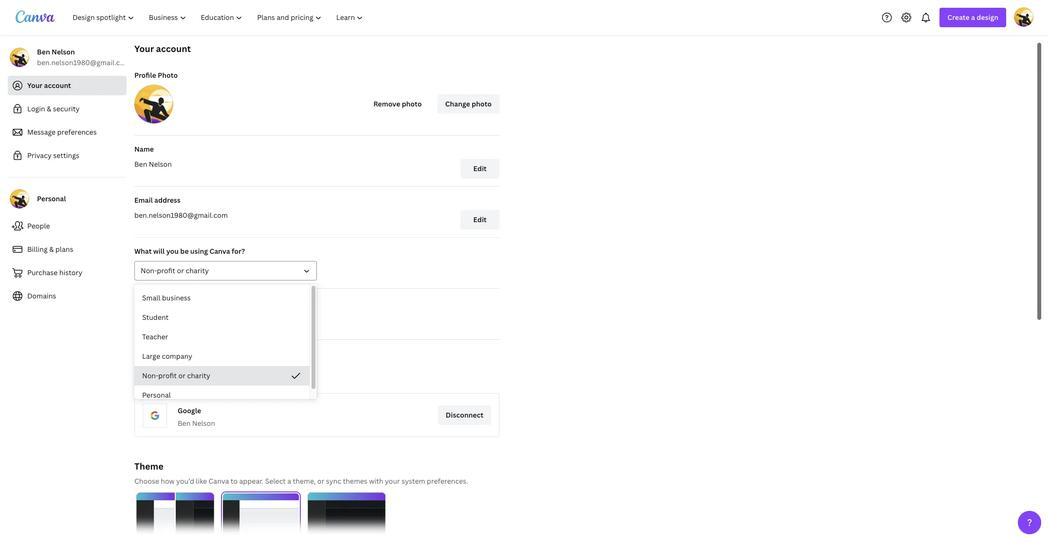 Task type: locate. For each thing, give the bounding box(es) containing it.
1 vertical spatial personal
[[142, 391, 171, 400]]

personal inside button
[[142, 391, 171, 400]]

you left be
[[166, 247, 179, 256]]

photo right the remove at top left
[[402, 99, 422, 109]]

1 vertical spatial non-profit or charity
[[142, 372, 210, 381]]

using
[[190, 247, 208, 256]]

message preferences
[[27, 128, 97, 137]]

or down be
[[177, 266, 184, 276]]

a inside theme choose how you'd like canva to appear. select a theme, or sync themes with your system preferences.
[[287, 477, 291, 486]]

& right login on the top of the page
[[47, 104, 51, 113]]

0 vertical spatial &
[[47, 104, 51, 113]]

1 vertical spatial &
[[49, 245, 54, 254]]

student option
[[134, 308, 310, 328]]

remove
[[374, 99, 400, 109]]

ben down the google
[[178, 419, 191, 429]]

nelson down name
[[149, 160, 172, 169]]

0 vertical spatial canva
[[210, 247, 230, 256]]

account up photo
[[156, 43, 191, 55]]

or left sync
[[317, 477, 324, 486]]

& left plans
[[49, 245, 54, 254]]

ben nelson image
[[1014, 7, 1034, 27]]

photo
[[402, 99, 422, 109], [472, 99, 492, 109]]

1 vertical spatial or
[[178, 372, 186, 381]]

1 vertical spatial a
[[287, 477, 291, 486]]

a right select
[[287, 477, 291, 486]]

non-
[[141, 266, 157, 276], [142, 372, 158, 381]]

charity inside button
[[186, 266, 209, 276]]

non-profit or charity
[[141, 266, 209, 276], [142, 372, 210, 381]]

0 vertical spatial nelson
[[52, 47, 75, 56]]

your up login on the top of the page
[[27, 81, 42, 90]]

nelson down the google
[[192, 419, 215, 429]]

non-profit or charity option
[[134, 367, 310, 386]]

settings
[[53, 151, 79, 160]]

to
[[206, 376, 213, 385], [234, 376, 241, 385], [231, 477, 238, 486]]

1 horizontal spatial a
[[972, 13, 975, 22]]

& for login
[[47, 104, 51, 113]]

0 vertical spatial ben.nelson1980@gmail.com
[[37, 58, 130, 67]]

0 vertical spatial profit
[[157, 266, 175, 276]]

ben.nelson1980@gmail.com up your account link
[[37, 58, 130, 67]]

privacy settings
[[27, 151, 79, 160]]

ben up your account link
[[37, 47, 50, 56]]

1 horizontal spatial ben
[[134, 160, 147, 169]]

profit down will
[[157, 266, 175, 276]]

0 horizontal spatial photo
[[402, 99, 422, 109]]

1 horizontal spatial photo
[[472, 99, 492, 109]]

1 vertical spatial non-
[[142, 372, 158, 381]]

0 vertical spatial non-profit or charity
[[141, 266, 209, 276]]

None button
[[136, 493, 214, 543], [222, 493, 300, 543], [308, 493, 386, 543], [136, 493, 214, 543], [222, 493, 300, 543], [308, 493, 386, 543]]

theme
[[134, 461, 164, 473]]

accounts
[[193, 349, 224, 358]]

photo for remove photo
[[402, 99, 422, 109]]

google ben nelson
[[178, 407, 215, 429]]

account
[[156, 43, 191, 55], [44, 81, 71, 90]]

profit down large company
[[158, 372, 177, 381]]

non-profit or charity down company
[[142, 372, 210, 381]]

1 photo from the left
[[402, 99, 422, 109]]

or
[[177, 266, 184, 276], [178, 372, 186, 381], [317, 477, 324, 486]]

large company button
[[134, 347, 310, 367]]

change
[[445, 99, 470, 109]]

ben inside google ben nelson
[[178, 419, 191, 429]]

personal up people
[[37, 194, 66, 204]]

1 vertical spatial profit
[[158, 372, 177, 381]]

you
[[166, 247, 179, 256], [179, 376, 191, 385]]

your
[[134, 43, 154, 55], [27, 81, 42, 90]]

photo for change photo
[[472, 99, 492, 109]]

personal
[[37, 194, 66, 204], [142, 391, 171, 400]]

2 vertical spatial or
[[317, 477, 324, 486]]

0 vertical spatial charity
[[186, 266, 209, 276]]

photo right the change
[[472, 99, 492, 109]]

ben down name
[[134, 160, 147, 169]]

non- down the what
[[141, 266, 157, 276]]

remove photo
[[374, 99, 422, 109]]

personal button
[[134, 386, 310, 406]]

1 vertical spatial ben.nelson1980@gmail.com
[[134, 211, 228, 220]]

canva right like
[[209, 477, 229, 486]]

ben inside ben nelson ben.nelson1980@gmail.com
[[37, 47, 50, 56]]

0 vertical spatial edit button
[[461, 159, 500, 179]]

0 vertical spatial ben
[[37, 47, 50, 56]]

1 horizontal spatial your
[[134, 43, 154, 55]]

profit
[[157, 266, 175, 276], [158, 372, 177, 381]]

1 vertical spatial you
[[179, 376, 191, 385]]

2 horizontal spatial nelson
[[192, 419, 215, 429]]

create a design button
[[940, 8, 1007, 27]]

student button
[[134, 308, 310, 328]]

0 vertical spatial you
[[166, 247, 179, 256]]

0 horizontal spatial your
[[27, 81, 42, 90]]

1 vertical spatial canva
[[243, 376, 263, 385]]

billing & plans
[[27, 245, 73, 254]]

edit
[[473, 164, 487, 173], [473, 215, 487, 224]]

nelson
[[52, 47, 75, 56], [149, 160, 172, 169], [192, 419, 215, 429]]

ben.nelson1980@gmail.com down address
[[134, 211, 228, 220]]

charity down using
[[186, 266, 209, 276]]

nelson up your account link
[[52, 47, 75, 56]]

your account
[[134, 43, 191, 55], [27, 81, 71, 90]]

0 horizontal spatial personal
[[37, 194, 66, 204]]

1 edit from the top
[[473, 164, 487, 173]]

you left use
[[179, 376, 191, 385]]

0 horizontal spatial a
[[287, 477, 291, 486]]

0 horizontal spatial ben
[[37, 47, 50, 56]]

login
[[27, 104, 45, 113]]

canva
[[210, 247, 230, 256], [243, 376, 263, 385], [209, 477, 229, 486]]

0 vertical spatial edit
[[473, 164, 487, 173]]

& for billing
[[49, 245, 54, 254]]

to inside theme choose how you'd like canva to appear. select a theme, or sync themes with your system preferences.
[[231, 477, 238, 486]]

2 edit button from the top
[[461, 210, 500, 230]]

0 vertical spatial non-
[[141, 266, 157, 276]]

1 horizontal spatial nelson
[[149, 160, 172, 169]]

your account up login & security
[[27, 81, 71, 90]]

nelson for ben nelson
[[149, 160, 172, 169]]

canva right in
[[243, 376, 263, 385]]

personal down services
[[142, 391, 171, 400]]

a
[[972, 13, 975, 22], [287, 477, 291, 486]]

non-profit or charity inside button
[[142, 372, 210, 381]]

profit inside button
[[157, 266, 175, 276]]

0 horizontal spatial nelson
[[52, 47, 75, 56]]

&
[[47, 104, 51, 113], [49, 245, 54, 254]]

non- down the 'large'
[[142, 372, 158, 381]]

non-profit or charity down be
[[141, 266, 209, 276]]

non- inside non-profit or charity button
[[141, 266, 157, 276]]

or inside button
[[177, 266, 184, 276]]

to left appear.
[[231, 477, 238, 486]]

charity
[[186, 266, 209, 276], [187, 372, 210, 381]]

1 horizontal spatial ben.nelson1980@gmail.com
[[134, 211, 228, 220]]

profile
[[134, 71, 156, 80]]

connected
[[134, 349, 171, 358]]

2 horizontal spatial ben
[[178, 419, 191, 429]]

how
[[161, 477, 175, 486]]

2 photo from the left
[[472, 99, 492, 109]]

2 vertical spatial ben
[[178, 419, 191, 429]]

0 vertical spatial your account
[[134, 43, 191, 55]]

0 horizontal spatial account
[[44, 81, 71, 90]]

canva left for?
[[210, 247, 230, 256]]

2 vertical spatial nelson
[[192, 419, 215, 429]]

1 vertical spatial nelson
[[149, 160, 172, 169]]

in
[[226, 376, 232, 385]]

1 vertical spatial your
[[27, 81, 42, 90]]

0 vertical spatial a
[[972, 13, 975, 22]]

create a design
[[948, 13, 999, 22]]

0 vertical spatial your
[[134, 43, 154, 55]]

create
[[948, 13, 970, 22]]

edit button for ben.nelson1980@gmail.com
[[461, 210, 500, 230]]

be
[[180, 247, 189, 256]]

ben
[[37, 47, 50, 56], [134, 160, 147, 169], [178, 419, 191, 429]]

your up profile
[[134, 43, 154, 55]]

you for will
[[166, 247, 179, 256]]

your account up photo
[[134, 43, 191, 55]]

people link
[[8, 217, 127, 236]]

1 vertical spatial ben
[[134, 160, 147, 169]]

1 edit button from the top
[[461, 159, 500, 179]]

1 vertical spatial charity
[[187, 372, 210, 381]]

email
[[134, 196, 153, 205]]

list box containing small business
[[134, 289, 310, 406]]

1 vertical spatial edit button
[[461, 210, 500, 230]]

2 edit from the top
[[473, 215, 487, 224]]

a left design
[[972, 13, 975, 22]]

or right that
[[178, 372, 186, 381]]

0 vertical spatial or
[[177, 266, 184, 276]]

charity left log
[[187, 372, 210, 381]]

1 vertical spatial edit
[[473, 215, 487, 224]]

canva inside theme choose how you'd like canva to appear. select a theme, or sync themes with your system preferences.
[[209, 477, 229, 486]]

1 horizontal spatial personal
[[142, 391, 171, 400]]

name
[[134, 145, 154, 154]]

0 vertical spatial account
[[156, 43, 191, 55]]

ben.nelson1980@gmail.com
[[37, 58, 130, 67], [134, 211, 228, 220]]

purchase history
[[27, 268, 82, 278]]

1 vertical spatial your account
[[27, 81, 71, 90]]

nelson inside ben nelson ben.nelson1980@gmail.com
[[52, 47, 75, 56]]

1 vertical spatial account
[[44, 81, 71, 90]]

teacher button
[[134, 328, 310, 347]]

list box
[[134, 289, 310, 406]]

2 vertical spatial canva
[[209, 477, 229, 486]]

account up login & security
[[44, 81, 71, 90]]



Task type: vqa. For each thing, say whether or not it's contained in the screenshot.
top &
yes



Task type: describe. For each thing, give the bounding box(es) containing it.
or inside button
[[178, 372, 186, 381]]

nelson for ben nelson ben.nelson1980@gmail.com
[[52, 47, 75, 56]]

small business option
[[134, 289, 310, 308]]

appear.
[[239, 477, 264, 486]]

log
[[215, 376, 225, 385]]

that
[[164, 376, 177, 385]]

you for that
[[179, 376, 191, 385]]

privacy
[[27, 151, 52, 160]]

address
[[154, 196, 181, 205]]

non-profit or charity inside button
[[141, 266, 209, 276]]

Non-profit or charity button
[[134, 261, 317, 281]]

use
[[193, 376, 204, 385]]

non-profit or charity button
[[134, 367, 310, 386]]

connected social accounts
[[134, 349, 224, 358]]

0 horizontal spatial ben.nelson1980@gmail.com
[[37, 58, 130, 67]]

services
[[134, 376, 162, 385]]

remove photo button
[[366, 94, 430, 114]]

personal option
[[134, 386, 310, 406]]

your
[[385, 477, 400, 486]]

message
[[27, 128, 56, 137]]

services that you use to log in to canva
[[134, 376, 263, 385]]

your inside your account link
[[27, 81, 42, 90]]

charity inside button
[[187, 372, 210, 381]]

profit inside button
[[158, 372, 177, 381]]

email address
[[134, 196, 181, 205]]

choose
[[134, 477, 159, 486]]

photo
[[158, 71, 178, 80]]

design
[[977, 13, 999, 22]]

business
[[162, 294, 191, 303]]

language
[[134, 298, 166, 307]]

plans
[[55, 245, 73, 254]]

google
[[178, 407, 201, 416]]

small business button
[[134, 289, 310, 308]]

change photo
[[445, 99, 492, 109]]

ben for ben nelson ben.nelson1980@gmail.com
[[37, 47, 50, 56]]

people
[[27, 222, 50, 231]]

billing
[[27, 245, 48, 254]]

edit button for ben nelson
[[461, 159, 500, 179]]

login & security
[[27, 104, 80, 113]]

student
[[142, 313, 169, 322]]

what will you be using canva for?
[[134, 247, 245, 256]]

small
[[142, 294, 160, 303]]

you'd
[[176, 477, 194, 486]]

login & security link
[[8, 99, 127, 119]]

theme,
[[293, 477, 316, 486]]

nelson inside google ben nelson
[[192, 419, 215, 429]]

canva for what
[[210, 247, 230, 256]]

will
[[153, 247, 165, 256]]

sync
[[326, 477, 341, 486]]

ben nelson ben.nelson1980@gmail.com
[[37, 47, 130, 67]]

large company
[[142, 352, 192, 361]]

themes
[[343, 477, 368, 486]]

select
[[265, 477, 286, 486]]

to left log
[[206, 376, 213, 385]]

top level navigation element
[[66, 8, 372, 27]]

change photo button
[[438, 94, 500, 114]]

ben for ben nelson
[[134, 160, 147, 169]]

purchase history link
[[8, 263, 127, 283]]

canva for theme
[[209, 477, 229, 486]]

purchase
[[27, 268, 58, 278]]

small business
[[142, 294, 191, 303]]

history
[[59, 268, 82, 278]]

disconnect button
[[438, 406, 491, 426]]

or inside theme choose how you'd like canva to appear. select a theme, or sync themes with your system preferences.
[[317, 477, 324, 486]]

to right in
[[234, 376, 241, 385]]

disconnect
[[446, 411, 484, 420]]

0 horizontal spatial your account
[[27, 81, 71, 90]]

privacy settings link
[[8, 146, 127, 166]]

ben nelson
[[134, 160, 172, 169]]

social
[[173, 349, 192, 358]]

security
[[53, 104, 80, 113]]

1 horizontal spatial your account
[[134, 43, 191, 55]]

like
[[196, 477, 207, 486]]

message preferences link
[[8, 123, 127, 142]]

non- inside non-profit or charity button
[[142, 372, 158, 381]]

domains link
[[8, 287, 127, 306]]

0 vertical spatial personal
[[37, 194, 66, 204]]

theme choose how you'd like canva to appear. select a theme, or sync themes with your system preferences.
[[134, 461, 468, 486]]

profile photo
[[134, 71, 178, 80]]

teacher
[[142, 333, 168, 342]]

1 horizontal spatial account
[[156, 43, 191, 55]]

teacher option
[[134, 328, 310, 347]]

a inside dropdown button
[[972, 13, 975, 22]]

what
[[134, 247, 152, 256]]

edit for ben.nelson1980@gmail.com
[[473, 215, 487, 224]]

preferences.
[[427, 477, 468, 486]]

with
[[369, 477, 383, 486]]

company
[[162, 352, 192, 361]]

domains
[[27, 292, 56, 301]]

billing & plans link
[[8, 240, 127, 260]]

your account link
[[8, 76, 127, 95]]

system
[[402, 477, 425, 486]]

edit for ben nelson
[[473, 164, 487, 173]]

preferences
[[57, 128, 97, 137]]

for?
[[232, 247, 245, 256]]

large
[[142, 352, 160, 361]]

large company option
[[134, 347, 310, 367]]



